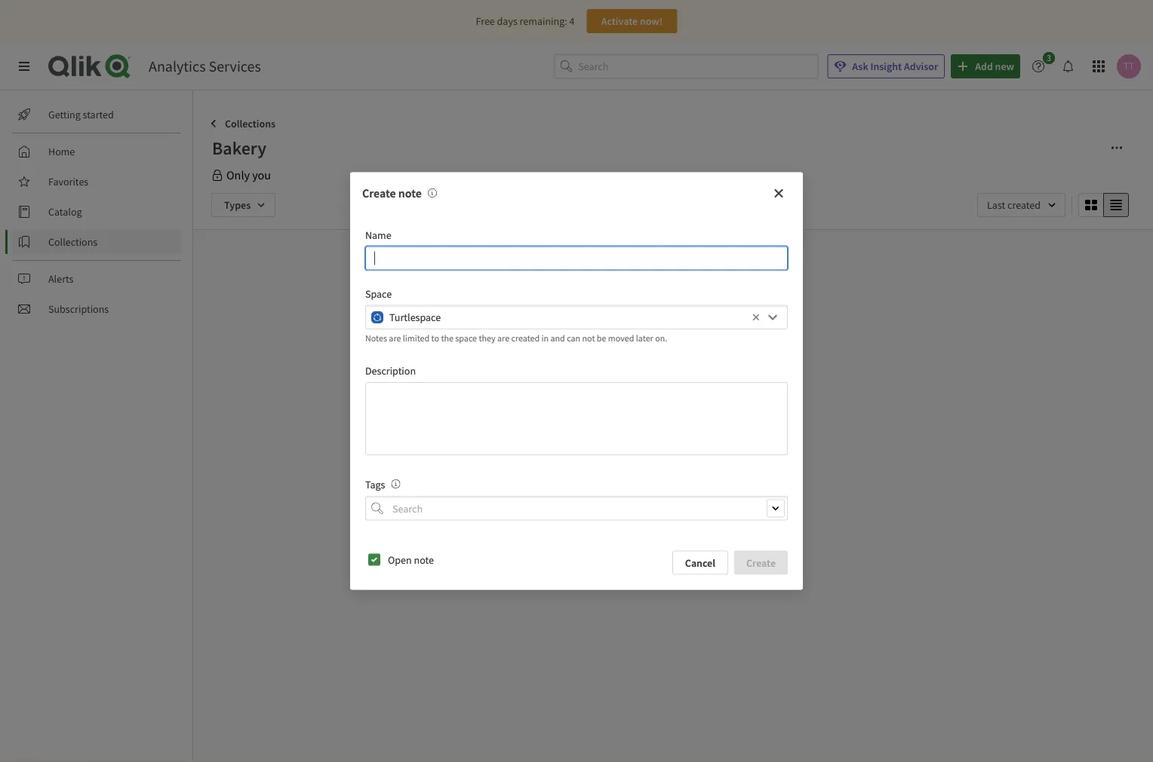Task type: locate. For each thing, give the bounding box(es) containing it.
started
[[83, 108, 114, 122]]

to inside try adjusting your search or filters to find what you are looking for.
[[731, 371, 741, 385]]

Search text field
[[578, 54, 818, 79], [389, 497, 788, 521]]

free days remaining: 4
[[476, 14, 575, 28]]

you
[[252, 168, 271, 183], [640, 386, 656, 400]]

to left the
[[431, 333, 439, 345]]

1 vertical spatial note
[[414, 554, 434, 567]]

note for open note
[[414, 554, 434, 567]]

1 horizontal spatial to
[[731, 371, 741, 385]]

last created image
[[977, 193, 1066, 217]]

close sidebar menu image
[[18, 60, 30, 72]]

0 vertical spatial to
[[431, 333, 439, 345]]

later
[[636, 333, 653, 345]]

0 vertical spatial note
[[398, 186, 422, 201]]

are down search
[[659, 386, 673, 400]]

moved
[[608, 333, 634, 345]]

remaining:
[[520, 14, 567, 28]]

1 vertical spatial you
[[640, 386, 656, 400]]

note
[[398, 186, 422, 201], [414, 554, 434, 567]]

in
[[542, 333, 549, 345]]

activate
[[601, 14, 638, 28]]

note right open
[[414, 554, 434, 567]]

navigation pane element
[[0, 97, 192, 328]]

0 horizontal spatial to
[[431, 333, 439, 345]]

0 vertical spatial search text field
[[578, 54, 818, 79]]

getting started link
[[12, 103, 181, 127]]

search image
[[371, 503, 383, 515]]

1 horizontal spatial are
[[497, 333, 509, 345]]

or
[[693, 371, 702, 385]]

to left find
[[731, 371, 741, 385]]

note for create note
[[398, 186, 422, 201]]

0 vertical spatial collections link
[[205, 112, 282, 136]]

collections link inside navigation pane element
[[12, 230, 181, 254]]

0 horizontal spatial collections
[[48, 235, 98, 249]]

collections link up bakery
[[205, 112, 282, 136]]

you down the your
[[640, 386, 656, 400]]

are right they
[[497, 333, 509, 345]]

0 horizontal spatial collections link
[[12, 230, 181, 254]]

cancel button
[[672, 551, 728, 576]]

1 vertical spatial to
[[731, 371, 741, 385]]

start typing a tag name. select an existing tag or create a new tag by pressing enter or comma. press backspace to remove a tag. tooltip
[[385, 479, 400, 492]]

searchbar element
[[554, 54, 818, 79]]

what
[[762, 371, 784, 385]]

try
[[580, 371, 594, 385]]

home link
[[12, 140, 181, 164]]

search
[[662, 371, 691, 385]]

favorites
[[48, 175, 88, 189]]

alerts
[[48, 272, 74, 286]]

only you
[[226, 168, 271, 183]]

1 horizontal spatial collections link
[[205, 112, 282, 136]]

are right notes
[[389, 333, 401, 345]]

1 horizontal spatial collections
[[225, 117, 275, 131]]

activate now!
[[601, 14, 663, 28]]

bakery button
[[211, 136, 1099, 160], [211, 136, 1099, 160]]

your
[[640, 371, 660, 385]]

getting
[[48, 108, 81, 122]]

0 vertical spatial you
[[252, 168, 271, 183]]

adjusting
[[596, 371, 637, 385]]

catalog link
[[12, 200, 181, 224]]

0 horizontal spatial you
[[252, 168, 271, 183]]

create note dialog
[[350, 172, 803, 591]]

switch view group
[[1078, 193, 1129, 217]]

open
[[388, 554, 412, 567]]

create note
[[362, 186, 422, 201]]

looking
[[675, 386, 708, 400]]

collections down catalog
[[48, 235, 98, 249]]

only
[[226, 168, 250, 183]]

Space text field
[[389, 305, 749, 330]]

ask
[[852, 60, 868, 73]]

1 vertical spatial collections
[[48, 235, 98, 249]]

collections link
[[205, 112, 282, 136], [12, 230, 181, 254]]

are
[[389, 333, 401, 345], [497, 333, 509, 345], [659, 386, 673, 400]]

you inside try adjusting your search or filters to find what you are looking for.
[[640, 386, 656, 400]]

None field
[[365, 497, 788, 521]]

Description text field
[[365, 383, 788, 456]]

for.
[[710, 386, 724, 400]]

record and discuss insights with others using notes image
[[428, 189, 437, 198]]

2 horizontal spatial are
[[659, 386, 673, 400]]

you right only
[[252, 168, 271, 183]]

alerts link
[[12, 267, 181, 291]]

Name text field
[[365, 246, 788, 271]]

collections
[[225, 117, 275, 131], [48, 235, 98, 249]]

1 horizontal spatial you
[[640, 386, 656, 400]]

note left record and discuss insights with others using notes icon
[[398, 186, 422, 201]]

to
[[431, 333, 439, 345], [731, 371, 741, 385]]

the
[[441, 333, 454, 345]]

collections link down catalog link
[[12, 230, 181, 254]]

favorites link
[[12, 170, 181, 194]]

notes are limited to the space they are created in and can not be moved later on.
[[365, 333, 667, 345]]

are inside try adjusting your search or filters to find what you are looking for.
[[659, 386, 673, 400]]

collections up bakery
[[225, 117, 275, 131]]

1 vertical spatial collections link
[[12, 230, 181, 254]]



Task type: describe. For each thing, give the bounding box(es) containing it.
and
[[551, 333, 565, 345]]

4
[[569, 14, 575, 28]]

analytics
[[149, 57, 206, 76]]

on.
[[655, 333, 667, 345]]

getting started
[[48, 108, 114, 122]]

free
[[476, 14, 495, 28]]

they
[[479, 333, 496, 345]]

0 horizontal spatial are
[[389, 333, 401, 345]]

record and discuss insights with others using notes tooltip
[[422, 186, 437, 201]]

home
[[48, 145, 75, 158]]

notes
[[365, 333, 387, 345]]

0 vertical spatial collections
[[225, 117, 275, 131]]

find
[[743, 371, 760, 385]]

now!
[[640, 14, 663, 28]]

space
[[455, 333, 477, 345]]

open note
[[388, 554, 434, 567]]

days
[[497, 14, 518, 28]]

ask insight advisor button
[[827, 54, 945, 78]]

filters
[[704, 371, 729, 385]]

limited
[[403, 333, 430, 345]]

insight
[[871, 60, 902, 73]]

space
[[365, 287, 392, 301]]

none field inside create note dialog
[[365, 497, 788, 521]]

subscriptions
[[48, 303, 109, 316]]

description
[[365, 365, 416, 378]]

subscriptions link
[[12, 297, 181, 321]]

filters region
[[208, 190, 1132, 220]]

not
[[582, 333, 595, 345]]

created
[[511, 333, 540, 345]]

to inside create note dialog
[[431, 333, 439, 345]]

can
[[567, 333, 580, 345]]

ask insight advisor
[[852, 60, 938, 73]]

bakery
[[212, 137, 266, 159]]

advisor
[[904, 60, 938, 73]]

search element
[[371, 503, 383, 515]]

collections inside navigation pane element
[[48, 235, 98, 249]]

services
[[209, 57, 261, 76]]

activate now! link
[[587, 9, 677, 33]]

analytics services
[[149, 57, 261, 76]]

analytics services element
[[149, 57, 261, 76]]

cancel
[[685, 557, 715, 570]]

be
[[597, 333, 606, 345]]

1 vertical spatial search text field
[[389, 497, 788, 521]]

start typing a tag name. select an existing tag or create a new tag by pressing enter or comma. press backspace to remove a tag. image
[[391, 480, 400, 489]]

name
[[365, 228, 391, 242]]

try adjusting your search or filters to find what you are looking for.
[[580, 371, 784, 400]]

tags
[[365, 479, 385, 492]]

create
[[362, 186, 396, 201]]

catalog
[[48, 205, 82, 219]]



Task type: vqa. For each thing, say whether or not it's contained in the screenshot.
Space on the top left of page
yes



